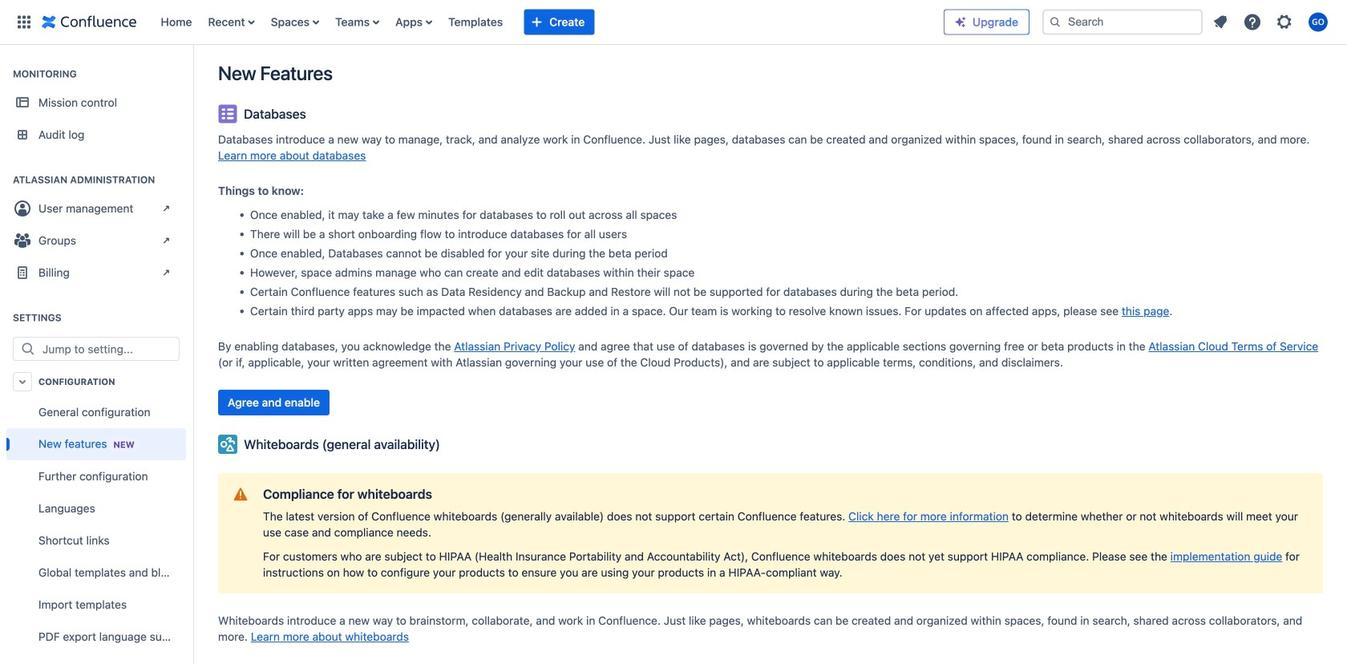 Task type: vqa. For each thing, say whether or not it's contained in the screenshot.
'search field'
yes



Task type: describe. For each thing, give the bounding box(es) containing it.
settings icon image
[[1275, 12, 1294, 32]]

search image
[[1049, 16, 1062, 28]]

premium image
[[954, 16, 967, 28]]

Search field
[[1043, 9, 1203, 35]]

collapse sidebar image
[[175, 53, 210, 85]]

Settings Search field
[[38, 338, 179, 360]]

appswitcher icon image
[[14, 12, 34, 32]]

list for 'appswitcher icon'
[[153, 0, 944, 45]]

notification icon image
[[1211, 12, 1230, 32]]



Task type: locate. For each thing, give the bounding box(es) containing it.
your profile and preferences image
[[1309, 12, 1328, 32]]

1 horizontal spatial list
[[1206, 8, 1338, 36]]

region
[[6, 396, 186, 664]]

list for premium icon
[[1206, 8, 1338, 36]]

None search field
[[1043, 9, 1203, 35]]

0 horizontal spatial list
[[153, 0, 944, 45]]

confluence image
[[42, 12, 137, 32], [42, 12, 137, 32]]

banner
[[0, 0, 1347, 45]]

global element
[[10, 0, 944, 45]]

help icon image
[[1243, 12, 1262, 32]]

list
[[153, 0, 944, 45], [1206, 8, 1338, 36]]



